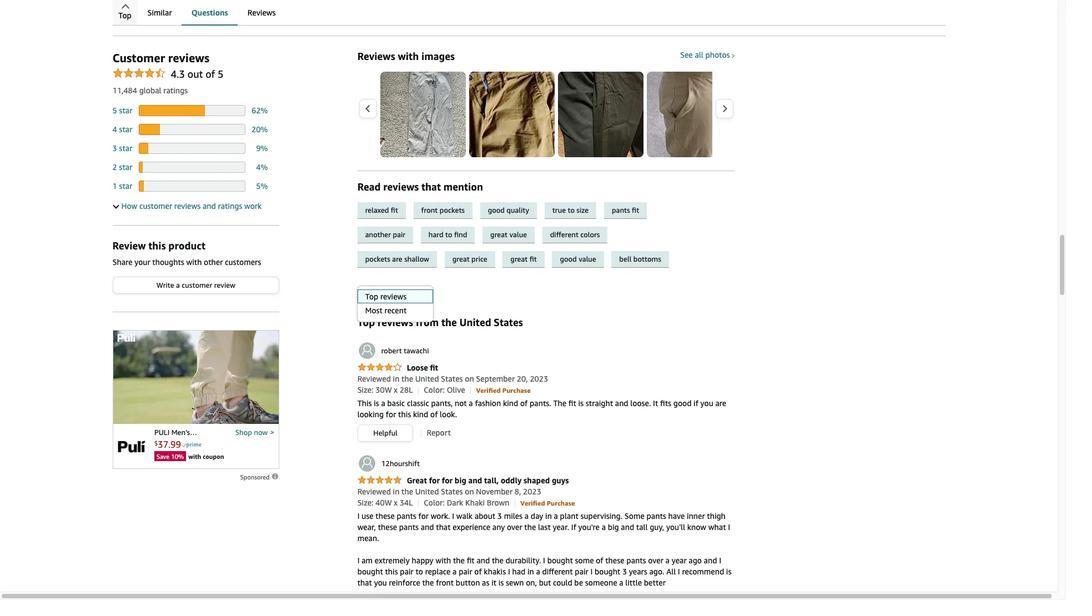 Task type: locate. For each thing, give the bounding box(es) containing it.
recommend
[[683, 567, 725, 577]]

top for top reviews from the united states
[[358, 316, 375, 329]]

united down loose fit
[[416, 374, 439, 384]]

2 horizontal spatial this
[[398, 410, 411, 419]]

you left reinforce
[[374, 578, 387, 588]]

ago
[[689, 556, 702, 565]]

a left year
[[666, 556, 670, 565]]

0 vertical spatial ratings
[[163, 86, 188, 95]]

2 reviewed from the top
[[358, 487, 391, 496]]

and inside this is a basic classic pants, not a fashion kind of pants.  the fit is straight and loose. it fits good if you are looking for this kind of look.
[[616, 399, 629, 408]]

5 progress bar from the top
[[139, 181, 245, 192]]

over down miles
[[507, 523, 523, 532]]

last
[[538, 523, 551, 532]]

a left basic at the left of page
[[381, 399, 386, 408]]

1 horizontal spatial over
[[649, 556, 664, 565]]

true to size link
[[545, 202, 605, 219]]

product
[[169, 240, 206, 252]]

1 horizontal spatial purchase
[[547, 499, 575, 508]]

0 vertical spatial kind
[[503, 399, 519, 408]]

about
[[475, 512, 496, 521]]

1 vertical spatial 2023
[[524, 487, 542, 496]]

top for top
[[118, 11, 132, 20]]

customer inside the write a customer review link
[[182, 281, 212, 290]]

robert tawachi
[[382, 346, 429, 355]]

reviews inside top reviews most recent
[[381, 292, 407, 301]]

purchase down 20,
[[503, 386, 531, 395]]

great inside great value link
[[491, 230, 508, 239]]

top
[[118, 11, 132, 20], [362, 288, 372, 295], [365, 292, 379, 301], [358, 316, 375, 329]]

2 vertical spatial these
[[606, 556, 625, 565]]

1 horizontal spatial to
[[446, 230, 453, 239]]

2 star from the top
[[119, 124, 132, 134]]

3 star link
[[113, 143, 132, 153]]

straight
[[586, 399, 614, 408]]

good left quality
[[488, 206, 505, 214]]

search image
[[118, 11, 125, 18]]

1 x from the top
[[394, 385, 398, 395]]

that down 'work.'
[[436, 523, 451, 532]]

this down extremely
[[385, 567, 398, 577]]

0 vertical spatial 3
[[113, 143, 117, 153]]

2
[[113, 162, 117, 172]]

to left size
[[568, 206, 575, 214]]

0 vertical spatial on
[[465, 374, 474, 384]]

you right if
[[701, 399, 714, 408]]

0 horizontal spatial value
[[510, 230, 527, 239]]

front down the replace
[[436, 578, 454, 588]]

4 star from the top
[[119, 162, 132, 172]]

1 horizontal spatial ratings
[[218, 201, 242, 211]]

4% link
[[256, 162, 268, 172]]

4.3 out of 5
[[171, 68, 224, 80]]

wear,
[[358, 523, 376, 532]]

big
[[455, 476, 467, 485], [608, 523, 619, 532]]

some
[[625, 512, 645, 521]]

1 vertical spatial reviewed
[[358, 487, 391, 496]]

pants fit link
[[605, 202, 653, 219]]

5 up "4"
[[113, 106, 117, 115]]

1 vertical spatial to
[[446, 230, 453, 239]]

0 vertical spatial 2023
[[530, 374, 549, 384]]

1 vertical spatial that
[[436, 523, 451, 532]]

true to size
[[553, 206, 589, 214]]

helpful
[[374, 429, 398, 438]]

in right the day at bottom
[[546, 512, 552, 521]]

4%
[[256, 162, 268, 172]]

1 vertical spatial front
[[436, 578, 454, 588]]

0 horizontal spatial big
[[455, 476, 467, 485]]

the down the replace
[[423, 578, 434, 588]]

over up ago.
[[649, 556, 664, 565]]

x
[[394, 385, 398, 395], [394, 498, 398, 508]]

different up could
[[543, 567, 573, 577]]

over inside i use these pants for work. i walk about 3 miles a day in a plant supervising.  some pants have inner thigh wear, these pants and that experience any over the last year.  if you're a big and tall guy, you'll know what i mean.
[[507, 523, 523, 532]]

1 horizontal spatial with
[[398, 50, 419, 62]]

customer reviews
[[113, 51, 210, 65]]

verified purchase link for 20,
[[476, 385, 531, 395]]

read
[[358, 181, 381, 193]]

0 horizontal spatial with
[[186, 257, 202, 267]]

are inside this is a basic classic pants, not a fashion kind of pants.  the fit is straight and loose. it fits good if you are looking for this kind of look.
[[716, 399, 727, 408]]

0 vertical spatial verified purchase
[[476, 386, 531, 395]]

good for good quality
[[488, 206, 505, 214]]

i up recommend
[[720, 556, 722, 565]]

reviews for top reviews
[[374, 288, 395, 295]]

1 vertical spatial these
[[378, 523, 397, 532]]

1 vertical spatial united
[[416, 374, 439, 384]]

colors
[[581, 230, 600, 239]]

1 horizontal spatial verified
[[521, 499, 545, 508]]

reviews up relaxed fit link
[[384, 181, 419, 193]]

for inside this is a basic classic pants, not a fashion kind of pants.  the fit is straight and loose. it fits good if you are looking for this kind of look.
[[386, 410, 396, 419]]

reviewed up 30w
[[358, 374, 391, 384]]

1 vertical spatial pockets
[[365, 255, 391, 263]]

0 vertical spatial x
[[394, 385, 398, 395]]

fit for great fit
[[530, 255, 537, 263]]

0 vertical spatial size:
[[358, 385, 374, 395]]

size: up this
[[358, 385, 374, 395]]

0 horizontal spatial are
[[392, 255, 403, 263]]

top reviews
[[362, 288, 395, 295]]

bell bottoms link
[[612, 251, 675, 268]]

i
[[358, 512, 360, 521], [452, 512, 455, 521], [729, 523, 731, 532], [358, 556, 360, 565], [544, 556, 546, 565], [720, 556, 722, 565], [508, 567, 511, 577], [591, 567, 593, 577], [678, 567, 681, 577]]

x left the 34l
[[394, 498, 398, 508]]

a left little
[[620, 578, 624, 588]]

1 horizontal spatial are
[[716, 399, 727, 408]]

2 size: from the top
[[358, 498, 374, 508]]

pair right another
[[393, 230, 406, 239]]

| image right olive
[[471, 387, 471, 394]]

great down great value link
[[511, 255, 528, 263]]

next image
[[722, 105, 728, 113]]

sponsored
[[240, 473, 271, 481]]

1 vertical spatial 3
[[498, 512, 502, 521]]

good value
[[560, 255, 597, 263]]

2 on from the top
[[465, 487, 474, 496]]

0 vertical spatial this
[[149, 240, 166, 252]]

front down read reviews that mention
[[422, 206, 438, 214]]

fit right relaxed
[[391, 206, 398, 214]]

pants,
[[432, 399, 453, 408]]

on for september
[[465, 374, 474, 384]]

3 down "4"
[[113, 143, 117, 153]]

2 progress bar from the top
[[139, 124, 245, 135]]

verified up the day at bottom
[[521, 499, 545, 508]]

0 vertical spatial reviewed
[[358, 374, 391, 384]]

and left loose.
[[616, 399, 629, 408]]

fit for relaxed fit
[[391, 206, 398, 214]]

4 star link
[[113, 124, 132, 134]]

| image
[[418, 387, 419, 394], [421, 430, 422, 437]]

november
[[476, 487, 513, 496]]

for
[[386, 410, 396, 419], [429, 476, 440, 485], [442, 476, 453, 485], [419, 512, 429, 521]]

this down basic at the left of page
[[398, 410, 411, 419]]

great inside great price link
[[453, 255, 470, 263]]

great inside great fit link
[[511, 255, 528, 263]]

9% link
[[256, 143, 268, 153]]

1 vertical spatial x
[[394, 498, 398, 508]]

3 star from the top
[[119, 143, 132, 153]]

1 reviewed from the top
[[358, 374, 391, 384]]

big down supervising.
[[608, 523, 619, 532]]

i right all
[[678, 567, 681, 577]]

big inside i use these pants for work. i walk about 3 miles a day in a plant supervising.  some pants have inner thigh wear, these pants and that experience any over the last year.  if you're a big and tall guy, you'll know what i mean.
[[608, 523, 619, 532]]

mean.
[[358, 534, 379, 543]]

2 horizontal spatial great
[[511, 255, 528, 263]]

1 vertical spatial ratings
[[218, 201, 242, 211]]

1 vertical spatial big
[[608, 523, 619, 532]]

reviews right questions
[[248, 8, 276, 17]]

1
[[113, 181, 117, 191]]

purchase for a
[[547, 499, 575, 508]]

4 star
[[113, 124, 132, 134]]

see all photos link
[[681, 50, 736, 59]]

12hourshift link
[[358, 454, 420, 473]]

with left images
[[398, 50, 419, 62]]

good inside this is a basic classic pants, not a fashion kind of pants.  the fit is straight and loose. it fits good if you are looking for this kind of look.
[[674, 399, 692, 408]]

1 vertical spatial reviews
[[358, 50, 395, 62]]

0 horizontal spatial great
[[453, 255, 470, 263]]

1 horizontal spatial 5
[[218, 68, 224, 80]]

pockets are shallow link
[[358, 251, 445, 268]]

| image right the 34l
[[418, 500, 419, 507]]

1 horizontal spatial | image
[[471, 387, 471, 394]]

verified purchase link down september
[[476, 385, 531, 395]]

reviews up the product
[[174, 201, 201, 211]]

1 vertical spatial | image
[[421, 430, 422, 437]]

reviews for customer reviews
[[168, 51, 210, 65]]

great left price
[[453, 255, 470, 263]]

good quality link
[[481, 202, 545, 219]]

1 horizontal spatial this
[[385, 567, 398, 577]]

customer
[[113, 51, 165, 65]]

3
[[113, 143, 117, 153], [498, 512, 502, 521], [623, 567, 627, 577]]

size: up use
[[358, 498, 374, 508]]

ratings down 4.3
[[163, 86, 188, 95]]

x left the 28l
[[394, 385, 398, 395]]

0 vertical spatial these
[[376, 512, 395, 521]]

1 vertical spatial with
[[186, 257, 202, 267]]

pockets down another
[[365, 255, 391, 263]]

2 horizontal spatial with
[[436, 556, 451, 565]]

1 vertical spatial you
[[374, 578, 387, 588]]

verified purchase for 20,
[[476, 386, 531, 395]]

the up "khakis"
[[492, 556, 504, 565]]

1 vertical spatial this
[[398, 410, 411, 419]]

3 inside i am extremely happy with the fit and the durability. i bought some of these pants over a year ago and i bought this pair to replace a pair of khakis i had in a different pair i bought 3 years ago. all i recommend is that you reinforce the front button as it is sewn on, but could be someone a little better
[[623, 567, 627, 577]]

i left use
[[358, 512, 360, 521]]

11,484
[[113, 86, 137, 95]]

2 vertical spatial united
[[416, 487, 439, 496]]

verified purchase up the day at bottom
[[521, 499, 575, 508]]

1 horizontal spatial customer
[[182, 281, 212, 290]]

1 horizontal spatial good
[[560, 255, 577, 263]]

that inside i use these pants for work. i walk about 3 miles a day in a plant supervising.  some pants have inner thigh wear, these pants and that experience any over the last year.  if you're a big and tall guy, you'll know what i mean.
[[436, 523, 451, 532]]

a right not
[[469, 399, 473, 408]]

true
[[553, 206, 566, 214]]

report link
[[427, 428, 451, 438]]

find
[[455, 230, 468, 239]]

the
[[442, 316, 457, 329], [402, 374, 413, 384], [402, 487, 413, 496], [525, 523, 536, 532], [453, 556, 465, 565], [492, 556, 504, 565], [423, 578, 434, 588]]

2 horizontal spatial bought
[[595, 567, 621, 577]]

ratings inside dropdown button
[[218, 201, 242, 211]]

0 horizontal spatial ratings
[[163, 86, 188, 95]]

write a customer review
[[157, 281, 236, 290]]

1 star from the top
[[119, 106, 132, 115]]

1 color: from the top
[[424, 385, 445, 395]]

relaxed
[[365, 206, 389, 214]]

that down the am at the bottom
[[358, 578, 372, 588]]

you're
[[579, 523, 600, 532]]

to for true
[[568, 206, 575, 214]]

5% link
[[256, 181, 268, 191]]

someone
[[586, 578, 618, 588]]

verified for september
[[476, 386, 501, 395]]

2 vertical spatial with
[[436, 556, 451, 565]]

of down pants,
[[431, 410, 438, 419]]

united for for
[[416, 487, 439, 496]]

it
[[654, 399, 659, 408]]

and inside 'link'
[[469, 476, 483, 485]]

0 vertical spatial customer
[[139, 201, 172, 211]]

that inside i am extremely happy with the fit and the durability. i bought some of these pants over a year ago and i bought this pair to replace a pair of khakis i had in a different pair i bought 3 years ago. all i recommend is that you reinforce the front button as it is sewn on, but could be someone a little better
[[358, 578, 372, 588]]

2 horizontal spatial to
[[568, 206, 575, 214]]

fit right the
[[569, 399, 577, 408]]

3 inside i use these pants for work. i walk about 3 miles a day in a plant supervising.  some pants have inner thigh wear, these pants and that experience any over the last year.  if you're a big and tall guy, you'll know what i mean.
[[498, 512, 502, 521]]

pants inside i am extremely happy with the fit and the durability. i bought some of these pants over a year ago and i bought this pair to replace a pair of khakis i had in a different pair i bought 3 years ago. all i recommend is that you reinforce the front button as it is sewn on, but could be someone a little better
[[627, 556, 647, 565]]

0 vertical spatial value
[[510, 230, 527, 239]]

5 star from the top
[[119, 181, 132, 191]]

the up the 28l
[[402, 374, 413, 384]]

little
[[626, 578, 642, 588]]

front pockets
[[422, 206, 465, 214]]

0 horizontal spatial bought
[[358, 567, 383, 577]]

0 vertical spatial verified
[[476, 386, 501, 395]]

top reviews link
[[358, 290, 433, 304]]

2 color: from the top
[[424, 498, 445, 508]]

value down quality
[[510, 230, 527, 239]]

photos
[[706, 50, 731, 59]]

star up "4 star" link
[[119, 106, 132, 115]]

kind down classic
[[413, 410, 429, 419]]

1 vertical spatial states
[[441, 374, 463, 384]]

hard
[[429, 230, 444, 239]]

star right the 1
[[119, 181, 132, 191]]

2 horizontal spatial good
[[674, 399, 692, 408]]

1 vertical spatial verified
[[521, 499, 545, 508]]

dropdown image
[[424, 290, 429, 294]]

in inside i use these pants for work. i walk about 3 miles a day in a plant supervising.  some pants have inner thigh wear, these pants and that experience any over the last year.  if you're a big and tall guy, you'll know what i mean.
[[546, 512, 552, 521]]

star right 2
[[119, 162, 132, 172]]

sponsored link
[[240, 472, 279, 483]]

list
[[380, 72, 1067, 157]]

review
[[113, 240, 146, 252]]

over inside i am extremely happy with the fit and the durability. i bought some of these pants over a year ago and i bought this pair to replace a pair of khakis i had in a different pair i bought 3 years ago. all i recommend is that you reinforce the front button as it is sewn on, but could be someone a little better
[[649, 556, 664, 565]]

front inside i am extremely happy with the fit and the durability. i bought some of these pants over a year ago and i bought this pair to replace a pair of khakis i had in a different pair i bought 3 years ago. all i recommend is that you reinforce the front button as it is sewn on, but could be someone a little better
[[436, 578, 454, 588]]

shallow
[[405, 255, 430, 263]]

reviewed up 40w
[[358, 487, 391, 496]]

2023 for reviewed in the united states on november 8, 2023
[[524, 487, 542, 496]]

you inside i am extremely happy with the fit and the durability. i bought some of these pants over a year ago and i bought this pair to replace a pair of khakis i had in a different pair i bought 3 years ago. all i recommend is that you reinforce the front button as it is sewn on, but could be someone a little better
[[374, 578, 387, 588]]

progress bar
[[139, 105, 245, 116], [139, 124, 245, 135], [139, 143, 245, 154], [139, 162, 245, 173], [139, 181, 245, 192]]

1 horizontal spatial reviews
[[358, 50, 395, 62]]

to for hard
[[446, 230, 453, 239]]

bought up could
[[548, 556, 573, 565]]

reviews for read reviews that mention
[[384, 181, 419, 193]]

0 horizontal spatial to
[[416, 567, 423, 577]]

different down true
[[551, 230, 579, 239]]

that up the front pockets
[[422, 181, 441, 193]]

1 horizontal spatial value
[[579, 255, 597, 263]]

great for great fit
[[511, 255, 528, 263]]

1 horizontal spatial great
[[491, 230, 508, 239]]

1 horizontal spatial kind
[[503, 399, 519, 408]]

reviews for top reviews most recent
[[381, 292, 407, 301]]

are
[[392, 255, 403, 263], [716, 399, 727, 408]]

0 vertical spatial reviews
[[248, 8, 276, 17]]

0 vertical spatial to
[[568, 206, 575, 214]]

size: for size: 30w x 28l
[[358, 385, 374, 395]]

great for great value
[[491, 230, 508, 239]]

star down "4 star" link
[[119, 143, 132, 153]]

0 vertical spatial you
[[701, 399, 714, 408]]

sewn
[[506, 578, 524, 588]]

reviews for reviews with images
[[358, 50, 395, 62]]

4 progress bar from the top
[[139, 162, 245, 173]]

1 vertical spatial value
[[579, 255, 597, 263]]

3 progress bar from the top
[[139, 143, 245, 154]]

3 up any
[[498, 512, 502, 521]]

color: dark khaki brown
[[424, 498, 510, 508]]

with up the replace
[[436, 556, 451, 565]]

reviewed for 40w
[[358, 487, 391, 496]]

you inside this is a basic classic pants, not a fashion kind of pants.  the fit is straight and loose. it fits good if you are looking for this kind of look.
[[701, 399, 714, 408]]

1 horizontal spatial you
[[701, 399, 714, 408]]

2 x from the top
[[394, 498, 398, 508]]

5%
[[256, 181, 268, 191]]

loose fit
[[407, 363, 439, 373]]

1 vertical spatial verified purchase
[[521, 499, 575, 508]]

1 horizontal spatial big
[[608, 523, 619, 532]]

1 vertical spatial good
[[560, 255, 577, 263]]

these up someone
[[606, 556, 625, 565]]

on
[[465, 374, 474, 384], [465, 487, 474, 496]]

it
[[492, 578, 497, 588]]

bought down the am at the bottom
[[358, 567, 383, 577]]

pants fit
[[612, 206, 640, 214]]

fit
[[391, 206, 398, 214], [632, 206, 640, 214], [530, 255, 537, 263], [430, 363, 439, 373], [569, 399, 577, 408], [467, 556, 475, 565]]

2023 for reviewed in the united states on september 20, 2023
[[530, 374, 549, 384]]

previous image
[[365, 105, 371, 113]]

| image left report
[[421, 430, 422, 437]]

i right durability.
[[544, 556, 546, 565]]

x for 40w
[[394, 498, 398, 508]]

ratings left work
[[218, 201, 242, 211]]

in
[[393, 374, 400, 384], [393, 487, 400, 496], [546, 512, 552, 521], [528, 567, 534, 577]]

good down different colors on the top right of the page
[[560, 255, 577, 263]]

is left straight
[[579, 399, 584, 408]]

how customer reviews and ratings work
[[121, 201, 262, 211]]

reviewed for 30w
[[358, 374, 391, 384]]

1 progress bar from the top
[[139, 105, 245, 116]]

basic
[[388, 399, 405, 408]]

for left 'work.'
[[419, 512, 429, 521]]

0 horizontal spatial customer
[[139, 201, 172, 211]]

0 horizontal spatial over
[[507, 523, 523, 532]]

the down the day at bottom
[[525, 523, 536, 532]]

reviews for reviews
[[248, 8, 276, 17]]

0 vertical spatial over
[[507, 523, 523, 532]]

verified for november
[[521, 499, 545, 508]]

in up the on,
[[528, 567, 534, 577]]

fit inside i am extremely happy with the fit and the durability. i bought some of these pants over a year ago and i bought this pair to replace a pair of khakis i had in a different pair i bought 3 years ago. all i recommend is that you reinforce the front button as it is sewn on, but could be someone a little better
[[467, 556, 475, 565]]

verified
[[476, 386, 501, 395], [521, 499, 545, 508]]

is right this
[[374, 399, 379, 408]]

bought up someone
[[595, 567, 621, 577]]

great value
[[491, 230, 527, 239]]

0 horizontal spatial this
[[149, 240, 166, 252]]

verified up fashion
[[476, 386, 501, 395]]

20% link
[[252, 124, 268, 134]]

with
[[398, 50, 419, 62], [186, 257, 202, 267], [436, 556, 451, 565]]

color: up pants,
[[424, 385, 445, 395]]

0 horizontal spatial | image
[[418, 500, 419, 507]]

in up size: 40w x 34l on the left bottom
[[393, 487, 400, 496]]

x for 30w
[[394, 385, 398, 395]]

0 vertical spatial good
[[488, 206, 505, 214]]

5 right 'out'
[[218, 68, 224, 80]]

4.3
[[171, 68, 185, 80]]

0 vertical spatial pockets
[[440, 206, 465, 214]]

1 size: from the top
[[358, 385, 374, 395]]

1 vertical spatial are
[[716, 399, 727, 408]]

top for top reviews most recent
[[365, 292, 379, 301]]

with down the product
[[186, 257, 202, 267]]

reviews inside dropdown button
[[174, 201, 201, 211]]

star for 5 star
[[119, 106, 132, 115]]

the
[[554, 399, 567, 408]]

size: for size: 40w x 34l
[[358, 498, 374, 508]]

2 vertical spatial 3
[[623, 567, 627, 577]]

for down basic at the left of page
[[386, 410, 396, 419]]

0 vertical spatial purchase
[[503, 386, 531, 395]]

states for september
[[441, 374, 463, 384]]

2 vertical spatial this
[[385, 567, 398, 577]]

1 horizontal spatial 3
[[498, 512, 502, 521]]

1 vertical spatial size:
[[358, 498, 374, 508]]

thigh
[[708, 512, 726, 521]]

list box
[[357, 290, 433, 318]]

expand image
[[113, 202, 119, 209]]

verified purchase link up the day at bottom
[[521, 498, 575, 508]]

better
[[644, 578, 666, 588]]

0 horizontal spatial reviews
[[248, 8, 276, 17]]

leave feedback on sponsored ad element
[[240, 473, 279, 481]]

for right the great
[[429, 476, 440, 485]]

0 vertical spatial 5
[[218, 68, 224, 80]]

1 vertical spatial on
[[465, 487, 474, 496]]

color: for pants,
[[424, 385, 445, 395]]

top inside top reviews most recent
[[365, 292, 379, 301]]

fashion
[[475, 399, 501, 408]]

1 on from the top
[[465, 374, 474, 384]]

a left the day at bottom
[[525, 512, 529, 521]]

could
[[554, 578, 573, 588]]

| image
[[471, 387, 471, 394], [418, 500, 419, 507], [515, 500, 516, 507]]



Task type: vqa. For each thing, say whether or not it's contained in the screenshot.
fit in This is a basic classic pants, not a fashion kind of pants.  The fit is straight and loose. It fits good if you are looking for this kind of look.
yes



Task type: describe. For each thing, give the bounding box(es) containing it.
pair up button
[[459, 567, 473, 577]]

20,
[[517, 374, 528, 384]]

progress bar for 3 star
[[139, 143, 245, 154]]

this inside i am extremely happy with the fit and the durability. i bought some of these pants over a year ago and i bought this pair to replace a pair of khakis i had in a different pair i bought 3 years ago. all i recommend is that you reinforce the front button as it is sewn on, but could be someone a little better
[[385, 567, 398, 577]]

bell bottoms
[[620, 255, 662, 263]]

this is a basic classic pants, not a fashion kind of pants.  the fit is straight and loose. it fits good if you are looking for this kind of look.
[[358, 399, 727, 419]]

great for great price
[[453, 255, 470, 263]]

the right from
[[442, 316, 457, 329]]

great value link
[[483, 227, 543, 243]]

0 vertical spatial are
[[392, 255, 403, 263]]

and up recommend
[[704, 556, 718, 565]]

list box containing top reviews
[[357, 290, 433, 318]]

top reviews element
[[113, 36, 1067, 600]]

and down 'work.'
[[421, 523, 434, 532]]

28l
[[400, 385, 413, 395]]

year.
[[553, 523, 570, 532]]

any
[[493, 523, 505, 532]]

write a customer review link
[[113, 277, 279, 293]]

pockets are shallow
[[365, 255, 430, 263]]

verified purchase link for 8,
[[521, 498, 575, 508]]

i am extremely happy with the fit and the durability. i bought some of these pants over a year ago and i bought this pair to replace a pair of khakis i had in a different pair i bought 3 years ago. all i recommend is that you reinforce the front button as it is sewn on, but could be someone a little better
[[358, 556, 732, 588]]

dark
[[447, 498, 464, 508]]

| image for color: olive
[[471, 387, 471, 394]]

0 vertical spatial different
[[551, 230, 579, 239]]

0 vertical spatial united
[[460, 316, 492, 329]]

fit for loose fit
[[430, 363, 439, 373]]

review
[[214, 281, 236, 290]]

0 vertical spatial states
[[494, 316, 523, 329]]

from
[[416, 316, 439, 329]]

years
[[629, 567, 648, 577]]

| image for color: dark khaki brown
[[515, 500, 516, 507]]

is right recommend
[[727, 567, 732, 577]]

all
[[695, 50, 704, 59]]

pair up reinforce
[[400, 567, 414, 577]]

color: olive
[[424, 385, 465, 395]]

images
[[422, 50, 455, 62]]

is right it
[[499, 578, 504, 588]]

i left had
[[508, 567, 511, 577]]

some
[[575, 556, 594, 565]]

tall,
[[485, 476, 499, 485]]

states for november
[[441, 487, 463, 496]]

the up the 34l
[[402, 487, 413, 496]]

pair down the some
[[575, 567, 589, 577]]

and down some
[[621, 523, 635, 532]]

another pair link
[[358, 227, 421, 243]]

5 star link
[[113, 106, 132, 115]]

another
[[365, 230, 391, 239]]

of left 'pants.'
[[521, 399, 528, 408]]

big inside 'link'
[[455, 476, 467, 485]]

united for fit
[[416, 374, 439, 384]]

customer inside how customer reviews and ratings work dropdown button
[[139, 201, 172, 211]]

bell
[[620, 255, 632, 263]]

top reviews option
[[357, 290, 433, 304]]

tawachi
[[404, 346, 429, 355]]

great fit
[[511, 255, 537, 263]]

for up 'reviewed in the united states on november 8, 2023'
[[442, 476, 453, 485]]

0 horizontal spatial 5
[[113, 106, 117, 115]]

i left walk
[[452, 512, 455, 521]]

bottoms
[[634, 255, 662, 263]]

this inside this is a basic classic pants, not a fashion kind of pants.  the fit is straight and loose. it fits good if you are looking for this kind of look.
[[398, 410, 411, 419]]

supervising.
[[581, 512, 623, 521]]

in inside i am extremely happy with the fit and the durability. i bought some of these pants over a year ago and i bought this pair to replace a pair of khakis i had in a different pair i bought 3 years ago. all i recommend is that you reinforce the front button as it is sewn on, but could be someone a little better
[[528, 567, 534, 577]]

progress bar for 4 star
[[139, 124, 245, 135]]

verified purchase for 8,
[[521, 499, 575, 508]]

looking
[[358, 410, 384, 419]]

how customer reviews and ratings work button
[[113, 201, 262, 212]]

i right "what"
[[729, 523, 731, 532]]

i left the am at the bottom
[[358, 556, 360, 565]]

miles
[[504, 512, 523, 521]]

what
[[709, 523, 727, 532]]

had
[[513, 567, 526, 577]]

reviewed in the united states on november 8, 2023
[[358, 487, 542, 496]]

a right write
[[176, 281, 180, 290]]

62%
[[252, 106, 268, 115]]

most
[[365, 306, 383, 315]]

the inside i use these pants for work. i walk about 3 miles a day in a plant supervising.  some pants have inner thigh wear, these pants and that experience any over the last year.  if you're a big and tall guy, you'll know what i mean.
[[525, 523, 536, 532]]

0 vertical spatial that
[[422, 181, 441, 193]]

with inside i am extremely happy with the fit and the durability. i bought some of these pants over a year ago and i bought this pair to replace a pair of khakis i had in a different pair i bought 3 years ago. all i recommend is that you reinforce the front button as it is sewn on, but could be someone a little better
[[436, 556, 451, 565]]

review this product share your thoughts with other customers
[[113, 240, 261, 267]]

of right 'out'
[[206, 68, 215, 80]]

progress bar for 2 star
[[139, 162, 245, 173]]

classic
[[407, 399, 429, 408]]

2 star link
[[113, 162, 132, 172]]

i use these pants for work. i walk about 3 miles a day in a plant supervising.  some pants have inner thigh wear, these pants and that experience any over the last year.  if you're a big and tall guy, you'll know what i mean.
[[358, 512, 731, 543]]

color: for work.
[[424, 498, 445, 508]]

of right the some
[[596, 556, 604, 565]]

0 horizontal spatial pockets
[[365, 255, 391, 263]]

value for good value
[[579, 255, 597, 263]]

size: 40w x 34l
[[358, 498, 413, 508]]

of up button
[[475, 567, 482, 577]]

to inside i am extremely happy with the fit and the durability. i bought some of these pants over a year ago and i bought this pair to replace a pair of khakis i had in a different pair i bought 3 years ago. all i recommend is that you reinforce the front button as it is sewn on, but could be someone a little better
[[416, 567, 423, 577]]

other
[[204, 257, 223, 267]]

most recent link
[[358, 304, 433, 318]]

star for 3 star
[[119, 143, 132, 153]]

durability.
[[506, 556, 541, 565]]

Search in reviews, Q&A... search field
[[113, 6, 557, 23]]

september
[[476, 374, 515, 384]]

the up button
[[453, 556, 465, 565]]

be
[[575, 578, 584, 588]]

on for november
[[465, 487, 474, 496]]

report
[[427, 428, 451, 438]]

0 vertical spatial with
[[398, 50, 419, 62]]

great
[[407, 476, 427, 485]]

walk
[[457, 512, 473, 521]]

reviewed in the united states on september 20, 2023
[[358, 374, 549, 384]]

with inside 'review this product share your thoughts with other customers'
[[186, 257, 202, 267]]

a up year.
[[554, 512, 558, 521]]

and inside dropdown button
[[203, 201, 216, 211]]

20%
[[252, 124, 268, 134]]

good for good value
[[560, 255, 577, 263]]

0 horizontal spatial 3
[[113, 143, 117, 153]]

guy,
[[650, 523, 665, 532]]

loose
[[407, 363, 428, 373]]

star for 2 star
[[119, 162, 132, 172]]

fits
[[661, 399, 672, 408]]

value for great value
[[510, 230, 527, 239]]

progress bar for 5 star
[[139, 105, 245, 116]]

star for 4 star
[[119, 124, 132, 134]]

62% link
[[252, 106, 268, 115]]

different inside i am extremely happy with the fit and the durability. i bought some of these pants over a year ago and i bought this pair to replace a pair of khakis i had in a different pair i bought 3 years ago. all i recommend is that you reinforce the front button as it is sewn on, but could be someone a little better
[[543, 567, 573, 577]]

front inside front pockets link
[[422, 206, 438, 214]]

replace
[[425, 567, 451, 577]]

customers
[[225, 257, 261, 267]]

questions
[[192, 8, 228, 17]]

share
[[113, 257, 133, 267]]

0 horizontal spatial kind
[[413, 410, 429, 419]]

reviews with images
[[358, 50, 455, 62]]

1 horizontal spatial bought
[[548, 556, 573, 565]]

great price
[[453, 255, 488, 263]]

list inside top reviews element
[[380, 72, 1067, 157]]

fit inside this is a basic classic pants, not a fashion kind of pants.  the fit is straight and loose. it fits good if you are looking for this kind of look.
[[569, 399, 577, 408]]

not
[[455, 399, 467, 408]]

quality
[[507, 206, 530, 214]]

helpful link
[[358, 425, 413, 441]]

these inside i am extremely happy with the fit and the durability. i bought some of these pants over a year ago and i bought this pair to replace a pair of khakis i had in a different pair i bought 3 years ago. all i recommend is that you reinforce the front button as it is sewn on, but could be someone a little better
[[606, 556, 625, 565]]

loose.
[[631, 399, 652, 408]]

1 horizontal spatial pockets
[[440, 206, 465, 214]]

reviews for top reviews from the united states
[[378, 316, 413, 329]]

this inside 'review this product share your thoughts with other customers'
[[149, 240, 166, 252]]

fit for pants fit
[[632, 206, 640, 214]]

a right the replace
[[453, 567, 457, 577]]

top for top reviews
[[362, 288, 372, 295]]

read reviews that mention
[[358, 181, 484, 193]]

progress bar for 1 star
[[139, 181, 245, 192]]

1 star link
[[113, 181, 132, 191]]

a up the on,
[[537, 567, 541, 577]]

i down the some
[[591, 567, 593, 577]]

and up "khakis"
[[477, 556, 490, 565]]

pants.
[[530, 399, 552, 408]]

in down loose fit link
[[393, 374, 400, 384]]

star for 1 star
[[119, 181, 132, 191]]

relaxed fit link
[[358, 202, 414, 219]]

a down supervising.
[[602, 523, 606, 532]]

khaki
[[466, 498, 485, 508]]

look.
[[440, 410, 457, 419]]

purchase for pants.
[[503, 386, 531, 395]]

robert tawachi link
[[358, 341, 429, 360]]

for inside i use these pants for work. i walk about 3 miles a day in a plant supervising.  some pants have inner thigh wear, these pants and that experience any over the last year.  if you're a big and tall guy, you'll know what i mean.
[[419, 512, 429, 521]]

0 horizontal spatial | image
[[418, 387, 419, 394]]

size
[[577, 206, 589, 214]]

price
[[472, 255, 488, 263]]

hard to find link
[[421, 227, 483, 243]]



